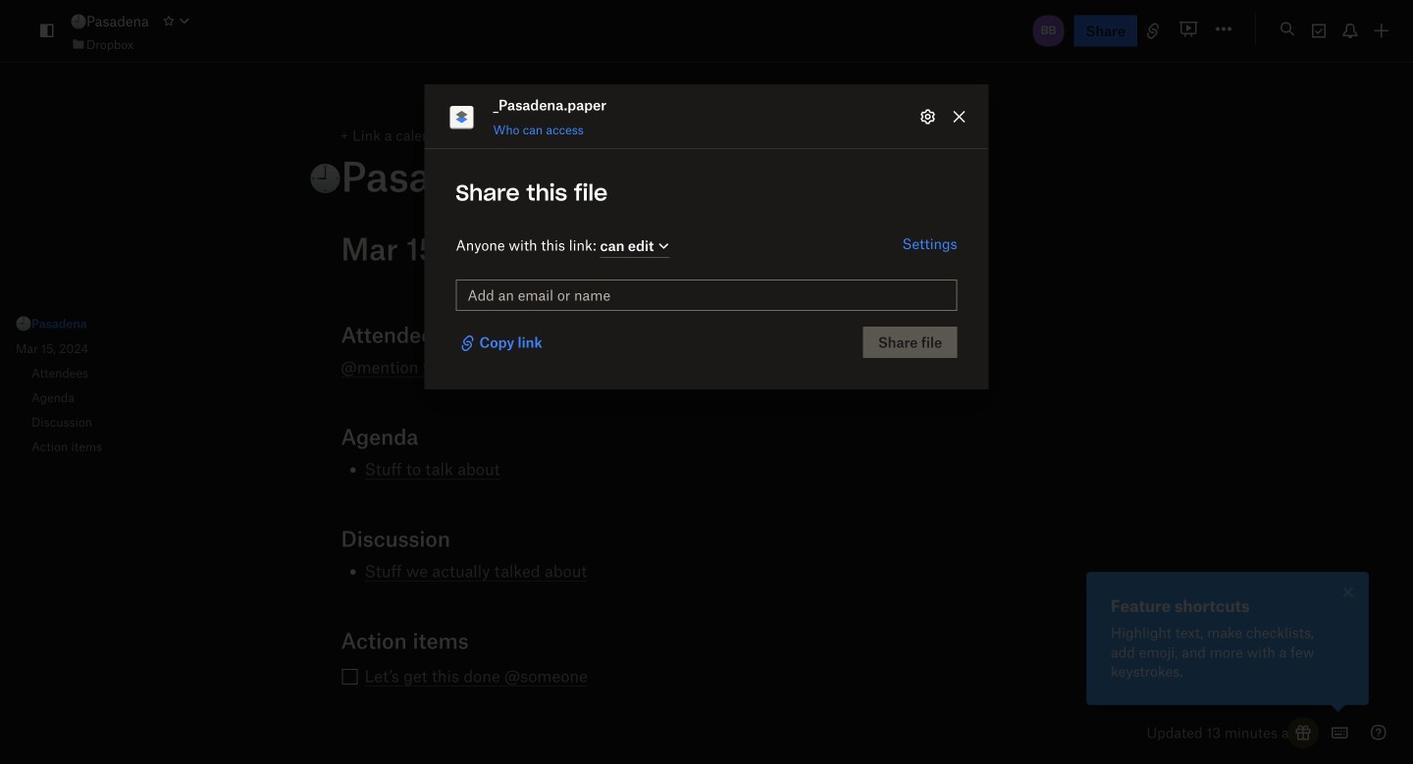 Task type: describe. For each thing, give the bounding box(es) containing it.
0 vertical spatial nine o'clock image
[[71, 14, 86, 30]]

Add an email or name text field
[[468, 285, 946, 306]]



Task type: locate. For each thing, give the bounding box(es) containing it.
overlay image
[[1337, 581, 1360, 605]]

0 horizontal spatial nine o'clock image
[[16, 316, 31, 332]]

heading
[[310, 151, 1072, 200]]

nine o'clock image
[[71, 14, 86, 30], [16, 316, 31, 332]]

close image
[[1337, 581, 1360, 605]]

dialog
[[424, 84, 989, 390]]

1 horizontal spatial nine o'clock image
[[71, 14, 86, 30]]

1 vertical spatial nine o'clock image
[[16, 316, 31, 332]]

navigation
[[0, 291, 290, 480]]



Task type: vqa. For each thing, say whether or not it's contained in the screenshot.
right the 'nine o'clock' image
yes



